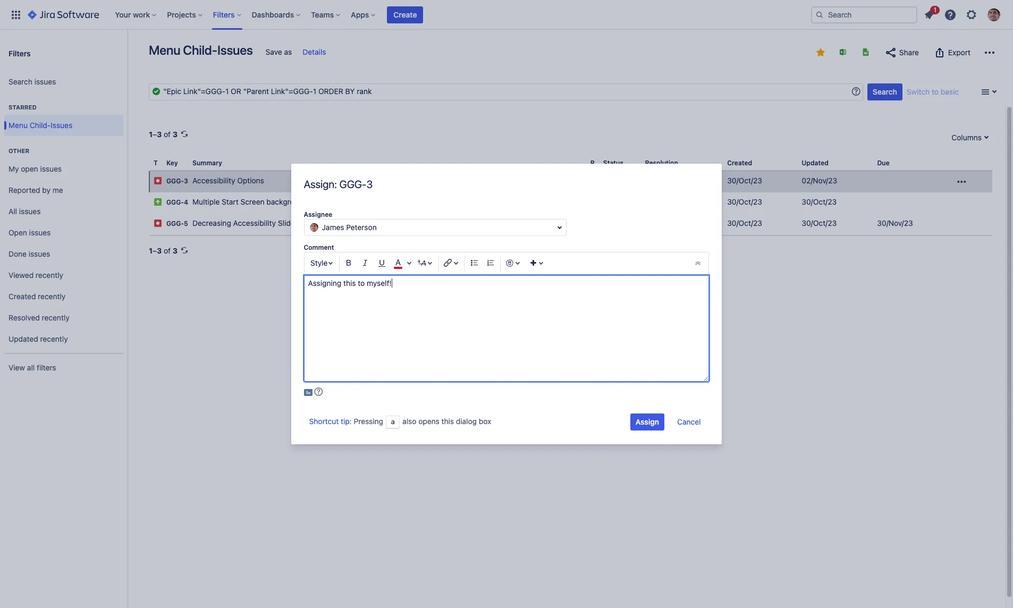Task type: locate. For each thing, give the bounding box(es) containing it.
bug image for accessibility options
[[154, 177, 162, 185]]

jira software image
[[28, 8, 99, 21], [28, 8, 99, 21]]

1 horizontal spatial updated
[[802, 159, 829, 167]]

1 – 3 of 3 up t
[[149, 130, 178, 139]]

a
[[391, 418, 395, 426]]

speed
[[300, 219, 321, 228]]

ggg-5 link
[[166, 220, 188, 228]]

1 vertical spatial –
[[153, 246, 157, 255]]

menu
[[149, 43, 180, 57], [9, 120, 28, 129]]

style link
[[307, 255, 338, 272]]

states
[[377, 197, 398, 206]]

multiple
[[192, 197, 220, 206]]

this
[[442, 417, 454, 426]]

basic
[[941, 87, 959, 96]]

child- inside starred group
[[30, 120, 51, 129]]

starred group
[[4, 92, 123, 139]]

child-
[[183, 43, 217, 57], [30, 120, 51, 129]]

menu child-issues
[[149, 43, 253, 57], [9, 120, 72, 129]]

1 vertical spatial menu
[[9, 120, 28, 129]]

updated up 02/nov/23
[[802, 159, 829, 167]]

view all filters
[[9, 363, 56, 372]]

02/nov/23
[[802, 176, 837, 185]]

status
[[603, 159, 624, 167]]

box
[[479, 417, 492, 426]]

2 vertical spatial 1
[[149, 246, 153, 255]]

None text field
[[149, 83, 863, 100], [304, 219, 567, 236], [149, 83, 863, 100], [304, 219, 567, 236]]

1 vertical spatial search
[[873, 87, 897, 96]]

recently up created recently
[[36, 270, 63, 279]]

decreasing
[[192, 219, 231, 228]]

1 vertical spatial updated
[[9, 334, 38, 343]]

3 up game
[[367, 178, 373, 190]]

bug image down t
[[154, 177, 162, 185]]

0 vertical spatial search
[[9, 77, 32, 86]]

0 horizontal spatial menu
[[9, 120, 28, 129]]

issues down search issues link
[[51, 120, 72, 129]]

1 horizontal spatial search
[[873, 87, 897, 96]]

search inside button
[[873, 87, 897, 96]]

small image
[[817, 48, 825, 57]]

of down ggg-5 link
[[164, 246, 171, 255]]

due
[[877, 159, 890, 167]]

my open issues
[[9, 164, 62, 173]]

1 horizontal spatial menu child-issues
[[149, 43, 253, 57]]

save as
[[266, 47, 292, 56]]

0 vertical spatial issues
[[217, 43, 253, 57]]

0 horizontal spatial created
[[9, 292, 36, 301]]

2 bug image from the top
[[154, 219, 162, 228]]

done issues
[[9, 249, 50, 258]]

1 vertical spatial 1 – 3 of 3
[[149, 246, 178, 255]]

bug image
[[154, 177, 162, 185], [154, 219, 162, 228]]

0 vertical spatial created
[[727, 159, 752, 167]]

3 up 4
[[184, 177, 188, 185]]

style
[[310, 258, 328, 267]]

0 vertical spatial menu child-issues
[[149, 43, 253, 57]]

all
[[9, 207, 17, 216]]

save as button
[[260, 44, 297, 61]]

issues for open issues
[[29, 228, 51, 237]]

search for search issues
[[9, 77, 32, 86]]

None submit
[[631, 414, 665, 431]]

by
[[42, 185, 51, 194]]

1 – 3 of 3
[[149, 130, 178, 139], [149, 246, 178, 255]]

issues
[[34, 77, 56, 86], [40, 164, 62, 173], [19, 207, 41, 216], [29, 228, 51, 237], [29, 249, 50, 258]]

0 vertical spatial accessibility
[[192, 176, 235, 185]]

ggg- for multiple
[[166, 198, 184, 206]]

updated
[[802, 159, 829, 167], [9, 334, 38, 343]]

ggg-
[[166, 177, 184, 185], [340, 178, 367, 190], [166, 198, 184, 206], [166, 220, 184, 228]]

1 bug image from the top
[[154, 177, 162, 185]]

issues
[[217, 43, 253, 57], [51, 120, 72, 129]]

1 horizontal spatial created
[[727, 159, 752, 167]]

0 horizontal spatial child-
[[30, 120, 51, 129]]

1 vertical spatial accessibility
[[233, 219, 276, 228]]

0 vertical spatial child-
[[183, 43, 217, 57]]

bug image left ggg-5 link
[[154, 219, 162, 228]]

1 1 – 3 of 3 from the top
[[149, 130, 178, 139]]

recently for created recently
[[38, 292, 66, 301]]

–
[[153, 130, 157, 139], [153, 246, 157, 255]]

open issues
[[9, 228, 51, 237]]

0 vertical spatial menu
[[149, 43, 180, 57]]

search button
[[867, 83, 903, 100]]

backgrounds
[[267, 197, 311, 206]]

ggg- down key
[[166, 177, 184, 185]]

30/oct/23 for multiple start screen backgrounds for different game states
[[802, 197, 837, 206]]

0 vertical spatial 1 – 3 of 3
[[149, 130, 178, 139]]

search image
[[815, 10, 824, 19]]

– up t
[[153, 130, 157, 139]]

create
[[394, 10, 417, 19]]

30/oct/23
[[727, 176, 762, 185], [727, 197, 762, 206], [802, 197, 837, 206], [727, 219, 762, 228], [802, 219, 837, 228]]

all issues
[[9, 207, 41, 216]]

search issues link
[[4, 71, 123, 92]]

cancel link
[[672, 413, 707, 430]]

ggg- inside ggg-3 accessibility options
[[166, 177, 184, 185]]

ggg- inside ggg-4 multiple start screen backgrounds for different game states
[[166, 198, 184, 206]]

1 – from the top
[[153, 130, 157, 139]]

1 vertical spatial child-
[[30, 120, 51, 129]]

recently down viewed recently link
[[38, 292, 66, 301]]

0 vertical spatial –
[[153, 130, 157, 139]]

game
[[356, 197, 375, 206]]

created
[[727, 159, 752, 167], [9, 292, 36, 301]]

done
[[9, 249, 27, 258]]

updated down resolved
[[9, 334, 38, 343]]

ggg- up game
[[340, 178, 367, 190]]

primary element
[[6, 0, 811, 30]]

0 horizontal spatial updated
[[9, 334, 38, 343]]

0 vertical spatial of
[[164, 130, 171, 139]]

create banner
[[0, 0, 1013, 30]]

created inside 'other' group
[[9, 292, 36, 301]]

recently down created recently link at left
[[42, 313, 69, 322]]

1
[[934, 6, 937, 14], [149, 130, 153, 139], [149, 246, 153, 255]]

1 vertical spatial of
[[164, 246, 171, 255]]

1 vertical spatial issues
[[51, 120, 72, 129]]

search up 'starred' on the left
[[9, 77, 32, 86]]

0 vertical spatial updated
[[802, 159, 829, 167]]

issues for done issues
[[29, 249, 50, 258]]

recently for viewed recently
[[36, 270, 63, 279]]

my
[[9, 164, 19, 173]]

ggg- inside "ggg-5 decreasing accessibility slider speed"
[[166, 220, 184, 228]]

details
[[303, 47, 326, 56]]

0 horizontal spatial issues
[[51, 120, 72, 129]]

0 vertical spatial 1
[[934, 6, 937, 14]]

updated for updated recently
[[9, 334, 38, 343]]

cancel
[[678, 417, 701, 426]]

filters
[[37, 363, 56, 372]]

other group
[[4, 136, 123, 353]]

3 down ggg-5 link
[[173, 246, 178, 255]]

ggg- right improvement image
[[166, 198, 184, 206]]

0 horizontal spatial menu child-issues
[[9, 120, 72, 129]]

accessibility down screen
[[233, 219, 276, 228]]

search left the switch
[[873, 87, 897, 96]]

ggg- down ggg-4 link
[[166, 220, 184, 228]]

also
[[403, 417, 417, 426]]

issues left 'save'
[[217, 43, 253, 57]]

1 vertical spatial menu child-issues
[[9, 120, 72, 129]]

options
[[237, 176, 264, 185]]

resolved
[[9, 313, 40, 322]]

0 vertical spatial bug image
[[154, 177, 162, 185]]

0 horizontal spatial search
[[9, 77, 32, 86]]

– down improvement image
[[153, 246, 157, 255]]

1 vertical spatial bug image
[[154, 219, 162, 228]]

5
[[184, 220, 188, 228]]

1 vertical spatial created
[[9, 292, 36, 301]]

1 of from the top
[[164, 130, 171, 139]]

accessibility down summary
[[192, 176, 235, 185]]

2 – from the top
[[153, 246, 157, 255]]

viewed recently
[[9, 270, 63, 279]]

3 up t
[[157, 130, 162, 139]]

resolved recently link
[[4, 307, 123, 329]]

search for search
[[873, 87, 897, 96]]

other
[[9, 147, 29, 154]]

recently for updated recently
[[40, 334, 68, 343]]

1 – 3 of 3 down ggg-5 link
[[149, 246, 178, 255]]

recently down resolved recently link in the left bottom of the page
[[40, 334, 68, 343]]

updated inside updated recently link
[[9, 334, 38, 343]]

multiple start screen backgrounds for different game states link
[[192, 197, 398, 206]]

shortcut tip: pressing
[[309, 417, 386, 426]]

of up key
[[164, 130, 171, 139]]

key
[[166, 159, 178, 167]]



Task type: vqa. For each thing, say whether or not it's contained in the screenshot.
Columns button
yes



Task type: describe. For each thing, give the bounding box(es) containing it.
updated recently link
[[4, 329, 123, 350]]

30/oct/23 for accessibility options
[[727, 176, 762, 185]]

comment
[[304, 243, 334, 251]]

shortcut
[[309, 417, 339, 426]]

recently for resolved recently
[[42, 313, 69, 322]]

ggg-3 link
[[166, 177, 188, 185]]

as
[[284, 47, 292, 56]]

3 down improvement image
[[157, 246, 162, 255]]

30/nov/23
[[877, 219, 913, 228]]

dialog
[[456, 417, 477, 426]]

menu child-issues link
[[4, 115, 123, 136]]

switch
[[907, 87, 930, 96]]

slider
[[278, 219, 298, 228]]

ggg-5 decreasing accessibility slider speed
[[166, 219, 321, 228]]

starred
[[9, 104, 37, 111]]

share
[[899, 48, 919, 57]]

improvement image
[[154, 198, 162, 206]]

3 inside ggg-3 accessibility options
[[184, 177, 188, 185]]

1 vertical spatial 1
[[149, 130, 153, 139]]

filters
[[9, 49, 31, 58]]

open
[[9, 228, 27, 237]]

2 1 – 3 of 3 from the top
[[149, 246, 178, 255]]

also opens this dialog box
[[401, 417, 492, 426]]

get local help about wiki markup help image
[[315, 388, 323, 396]]

ggg-4 link
[[166, 198, 188, 206]]

columns button
[[946, 129, 992, 146]]

create button
[[387, 6, 423, 23]]

30/oct/23 for decreasing accessibility slider speed
[[802, 219, 837, 228]]

1 horizontal spatial child-
[[183, 43, 217, 57]]

share link
[[879, 44, 924, 61]]

p
[[590, 159, 595, 167]]

columns
[[952, 133, 982, 142]]

summary
[[192, 159, 222, 167]]

2 of from the top
[[164, 246, 171, 255]]

4
[[184, 198, 188, 206]]

all issues link
[[4, 201, 123, 222]]

resolved recently
[[9, 313, 69, 322]]

viewed
[[9, 270, 34, 279]]

done issues link
[[4, 243, 123, 265]]

reported by me
[[9, 185, 63, 194]]

decreasing accessibility slider speed link
[[192, 219, 321, 228]]

open
[[21, 164, 38, 173]]

view
[[9, 363, 25, 372]]

open in google sheets image
[[862, 48, 870, 56]]

save
[[266, 47, 282, 56]]

updated for updated
[[802, 159, 829, 167]]

created recently link
[[4, 286, 123, 307]]

ggg- for accessibility
[[166, 177, 184, 185]]

assign:
[[304, 178, 337, 190]]

menu child-issues inside starred group
[[9, 120, 72, 129]]

different
[[325, 197, 354, 206]]

switch to basic
[[907, 87, 959, 96]]

reported
[[9, 185, 40, 194]]

created for created recently
[[9, 292, 36, 301]]

search issues
[[9, 77, 56, 86]]

issues for all issues
[[19, 207, 41, 216]]

pressing
[[354, 417, 384, 426]]

shortcut tip: link
[[309, 417, 352, 426]]

resolution
[[645, 159, 678, 167]]

assign: ggg-3
[[304, 178, 373, 190]]

3 up key
[[173, 130, 178, 139]]

ggg-4 multiple start screen backgrounds for different game states
[[166, 197, 398, 206]]

Comment text field
[[304, 275, 709, 382]]

details link
[[303, 47, 326, 56]]

tip:
[[341, 417, 352, 426]]

all
[[27, 363, 35, 372]]

my open issues link
[[4, 158, 123, 180]]

created recently
[[9, 292, 66, 301]]

updated recently
[[9, 334, 68, 343]]

1 inside "create" banner
[[934, 6, 937, 14]]

for
[[313, 197, 323, 206]]

viewed recently link
[[4, 265, 123, 286]]

Search field
[[811, 6, 918, 23]]

open issues link
[[4, 222, 123, 243]]

ggg-3 accessibility options
[[166, 176, 264, 185]]

view all filters link
[[4, 357, 123, 378]]

screen
[[241, 197, 265, 206]]

created for created
[[727, 159, 752, 167]]

open in microsoft excel image
[[839, 48, 847, 56]]

t
[[154, 159, 158, 167]]

1 horizontal spatial issues
[[217, 43, 253, 57]]

issues for search issues
[[34, 77, 56, 86]]

issues inside starred group
[[51, 120, 72, 129]]

menu inside starred group
[[9, 120, 28, 129]]

accessibility options link
[[192, 176, 264, 185]]

me
[[53, 185, 63, 194]]

bug image for decreasing accessibility slider speed
[[154, 219, 162, 228]]

reported by me link
[[4, 180, 123, 201]]

to
[[932, 87, 939, 96]]

ggg- for decreasing
[[166, 220, 184, 228]]

1 horizontal spatial menu
[[149, 43, 180, 57]]

switch to basic link
[[907, 87, 959, 96]]



